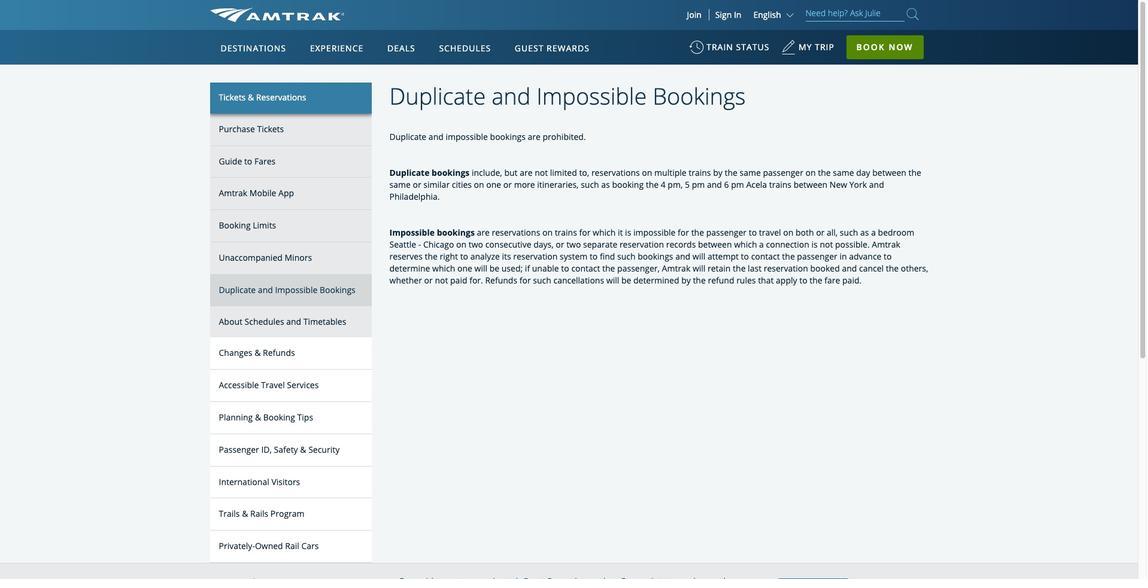 Task type: vqa. For each thing, say whether or not it's contained in the screenshot.
Duplicate And Impossible Bookings link
yes



Task type: locate. For each thing, give the bounding box(es) containing it.
it
[[618, 227, 623, 238]]

security
[[308, 444, 340, 455]]

sign
[[715, 9, 732, 20]]

1 pm from the left
[[692, 179, 705, 190]]

0 horizontal spatial impossible
[[275, 284, 317, 296]]

reservations up booking
[[591, 167, 640, 178]]

to left fares
[[244, 155, 252, 167]]

0 vertical spatial booking
[[219, 220, 251, 231]]

for down if on the top left of page
[[519, 275, 531, 286]]

tickets down tickets & reservations at the left top of the page
[[257, 123, 284, 135]]

passenger id, safety & security link
[[210, 434, 371, 467]]

separate
[[583, 239, 617, 250]]

1 vertical spatial impossible
[[633, 227, 676, 238]]

bookings down train
[[653, 80, 746, 111]]

0 horizontal spatial tickets
[[219, 92, 246, 103]]

limited
[[550, 167, 577, 178]]

one inside are reservations on trains for which it is impossible for the passenger to travel on both or all, such as a bedroom seattle - chicago on two consecutive days, or two separate reservation records between which a connection is not possible. amtrak reserves the right to analyze its reservation system to find such bookings and will attempt to contact the passenger in advance to determine which one will be used; if unable to contact the passenger, amtrak will retain the last reservation booked and cancel the others, whether or not paid for. refunds for such cancellations will be determined by the refund rules that apply to the fare paid.
[[457, 263, 472, 274]]

purchase tickets link
[[210, 114, 371, 146]]

trains up 'system'
[[555, 227, 577, 238]]

cars
[[301, 541, 319, 552]]

to down separate
[[590, 251, 598, 262]]

impossible
[[446, 131, 488, 142], [633, 227, 676, 238]]

destinations button
[[216, 32, 291, 65]]

reservation up the passenger,
[[620, 239, 664, 250]]

0 vertical spatial by
[[713, 167, 722, 178]]

which up separate
[[593, 227, 616, 238]]

2 vertical spatial which
[[432, 263, 455, 274]]

trains up 5
[[689, 167, 711, 178]]

bookings up timetables
[[320, 284, 355, 296]]

such
[[581, 179, 599, 190], [840, 227, 858, 238], [617, 251, 636, 262], [533, 275, 551, 286]]

pm right 6
[[731, 179, 744, 190]]

1 vertical spatial reservations
[[492, 227, 540, 238]]

on up days,
[[542, 227, 553, 238]]

duplicate up duplicate bookings
[[389, 131, 426, 142]]

trains right acela
[[769, 179, 791, 190]]

1 vertical spatial reservation
[[513, 251, 558, 262]]

two up analyze
[[469, 239, 483, 250]]

by inside are reservations on trains for which it is impossible for the passenger to travel on both or all, such as a bedroom seattle - chicago on two consecutive days, or two separate reservation records between which a connection is not possible. amtrak reserves the right to analyze its reservation system to find such bookings and will attempt to contact the passenger in advance to determine which one will be used; if unable to contact the passenger, amtrak will retain the last reservation booked and cancel the others, whether or not paid for. refunds for such cancellations will be determined by the refund rules that apply to the fare paid.
[[681, 275, 691, 286]]

similar
[[423, 179, 450, 190]]

seattle
[[389, 239, 416, 250]]

duplicate and impossible bookings down unaccompanied minors link
[[219, 284, 355, 296]]

between right day
[[872, 167, 906, 178]]

now
[[889, 41, 913, 53]]

is down both
[[812, 239, 818, 250]]

impossible bookings
[[389, 227, 475, 238]]

impossible up prohibited.
[[537, 80, 647, 111]]

my trip button
[[781, 36, 834, 65]]

more
[[514, 179, 535, 190]]

1 horizontal spatial by
[[713, 167, 722, 178]]

by right multiple at the top right
[[713, 167, 722, 178]]

to up cancel
[[884, 251, 892, 262]]

1 vertical spatial trains
[[769, 179, 791, 190]]

not up itineraries,
[[535, 167, 548, 178]]

as left booking
[[601, 179, 610, 190]]

1 horizontal spatial contact
[[751, 251, 780, 262]]

amtrak up determined
[[662, 263, 690, 274]]

1 vertical spatial duplicate and impossible bookings
[[219, 284, 355, 296]]

1 horizontal spatial two
[[566, 239, 581, 250]]

pm right 5
[[692, 179, 705, 190]]

are left prohibited.
[[528, 131, 541, 142]]

1 horizontal spatial same
[[740, 167, 761, 178]]

0 horizontal spatial bookings
[[320, 284, 355, 296]]

1 horizontal spatial duplicate and impossible bookings
[[389, 80, 746, 111]]

0 horizontal spatial which
[[432, 263, 455, 274]]

one up the paid
[[457, 263, 472, 274]]

2 horizontal spatial reservation
[[764, 263, 808, 274]]

acela
[[746, 179, 767, 190]]

2 horizontal spatial amtrak
[[872, 239, 900, 250]]

same
[[740, 167, 761, 178], [833, 167, 854, 178], [389, 179, 411, 190]]

reservation up apply
[[764, 263, 808, 274]]

owned
[[255, 541, 283, 552]]

contact up cancellations at top
[[571, 263, 600, 274]]

booking limits link
[[210, 210, 371, 242]]

to right right
[[460, 251, 468, 262]]

right
[[440, 251, 458, 262]]

1 vertical spatial one
[[457, 263, 472, 274]]

5
[[685, 179, 690, 190]]

2 horizontal spatial not
[[820, 239, 833, 250]]

which
[[593, 227, 616, 238], [734, 239, 757, 250], [432, 263, 455, 274]]

used;
[[502, 263, 523, 274]]

1 horizontal spatial reservations
[[591, 167, 640, 178]]

the down booked
[[810, 275, 822, 286]]

0 horizontal spatial reservations
[[492, 227, 540, 238]]

2 two from the left
[[566, 239, 581, 250]]

by inside include, but are not limited to, reservations on multiple trains by the same passenger on the same day between the same or similar cities on one or more itineraries, such as booking the 4 pm, 5 pm and 6 pm acela trains between new york and philadelphia.
[[713, 167, 722, 178]]

the right cancel
[[886, 263, 899, 274]]

0 vertical spatial passenger
[[763, 167, 803, 178]]

1 vertical spatial as
[[860, 227, 869, 238]]

the down connection
[[782, 251, 795, 262]]

not down all,
[[820, 239, 833, 250]]

both
[[796, 227, 814, 238]]

refund
[[708, 275, 734, 286]]

privately-
[[219, 541, 255, 552]]

1 horizontal spatial amtrak
[[662, 263, 690, 274]]

0 vertical spatial reservations
[[591, 167, 640, 178]]

1 vertical spatial not
[[820, 239, 833, 250]]

bookings inside secondary navigation
[[320, 284, 355, 296]]

apply
[[776, 275, 797, 286]]

0 vertical spatial tickets
[[219, 92, 246, 103]]

0 horizontal spatial between
[[698, 239, 732, 250]]

& for rails
[[242, 508, 248, 520]]

passenger,
[[617, 263, 660, 274]]

include,
[[472, 167, 502, 178]]

duplicate up about
[[219, 284, 256, 296]]

duplicate and impossible bookings up prohibited.
[[389, 80, 746, 111]]

booking left limits
[[219, 220, 251, 231]]

application
[[254, 100, 542, 268]]

is right it
[[625, 227, 631, 238]]

refunds down about schedules and timetables
[[263, 347, 295, 359]]

booking inside booking limits link
[[219, 220, 251, 231]]

others,
[[901, 263, 928, 274]]

0 vertical spatial bookings
[[653, 80, 746, 111]]

two up 'system'
[[566, 239, 581, 250]]

2 vertical spatial impossible
[[275, 284, 317, 296]]

2 horizontal spatial impossible
[[537, 80, 647, 111]]

1 horizontal spatial impossible
[[633, 227, 676, 238]]

guide
[[219, 155, 242, 167]]

impossible up "-"
[[389, 227, 435, 238]]

4
[[661, 179, 666, 190]]

if
[[525, 263, 530, 274]]

schedules
[[245, 316, 284, 327]]

advance
[[849, 251, 882, 262]]

0 horizontal spatial is
[[625, 227, 631, 238]]

or down determine
[[424, 275, 433, 286]]

will left retain
[[693, 263, 705, 274]]

2 vertical spatial between
[[698, 239, 732, 250]]

to
[[244, 155, 252, 167], [749, 227, 757, 238], [460, 251, 468, 262], [590, 251, 598, 262], [741, 251, 749, 262], [884, 251, 892, 262], [561, 263, 569, 274], [799, 275, 807, 286]]

that
[[758, 275, 774, 286]]

all,
[[827, 227, 838, 238]]

app
[[278, 188, 294, 199]]

1 vertical spatial a
[[759, 239, 764, 250]]

tickets & reservations
[[219, 92, 306, 103]]

0 horizontal spatial as
[[601, 179, 610, 190]]

be down the passenger,
[[621, 275, 631, 286]]

are up analyze
[[477, 227, 490, 238]]

duplicate down schedules
[[389, 80, 486, 111]]

booking
[[219, 220, 251, 231], [263, 412, 295, 423]]

by right determined
[[681, 275, 691, 286]]

to left travel
[[749, 227, 757, 238]]

be down analyze
[[490, 263, 499, 274]]

which down right
[[432, 263, 455, 274]]

will down 'find'
[[606, 275, 619, 286]]

1 horizontal spatial booking
[[263, 412, 295, 423]]

2 vertical spatial not
[[435, 275, 448, 286]]

for up separate
[[579, 227, 591, 238]]

a left bedroom
[[871, 227, 876, 238]]

which up attempt
[[734, 239, 757, 250]]

0 vertical spatial amtrak
[[219, 188, 247, 199]]

0 horizontal spatial contact
[[571, 263, 600, 274]]

0 horizontal spatial duplicate and impossible bookings
[[219, 284, 355, 296]]

between left new
[[794, 179, 827, 190]]

reservations up consecutive
[[492, 227, 540, 238]]

banner
[[0, 0, 1138, 276]]

amtrak
[[219, 188, 247, 199], [872, 239, 900, 250], [662, 263, 690, 274]]

2 vertical spatial trains
[[555, 227, 577, 238]]

passenger up booked
[[797, 251, 837, 262]]

1 horizontal spatial as
[[860, 227, 869, 238]]

privately-owned rail cars link
[[210, 531, 371, 563]]

1 vertical spatial booking
[[263, 412, 295, 423]]

0 horizontal spatial by
[[681, 275, 691, 286]]

a
[[871, 227, 876, 238], [759, 239, 764, 250]]

1 vertical spatial amtrak
[[872, 239, 900, 250]]

on
[[642, 167, 652, 178], [806, 167, 816, 178], [474, 179, 484, 190], [542, 227, 553, 238], [783, 227, 793, 238], [456, 239, 466, 250]]

0 vertical spatial contact
[[751, 251, 780, 262]]

2 horizontal spatial between
[[872, 167, 906, 178]]

0 vertical spatial are
[[528, 131, 541, 142]]

trains
[[689, 167, 711, 178], [769, 179, 791, 190], [555, 227, 577, 238]]

and up paid.
[[842, 263, 857, 274]]

1 vertical spatial by
[[681, 275, 691, 286]]

1 horizontal spatial is
[[812, 239, 818, 250]]

amtrak mobile app
[[219, 188, 294, 199]]

1 horizontal spatial bookings
[[653, 80, 746, 111]]

bookings up the passenger,
[[638, 251, 673, 262]]

1 vertical spatial be
[[621, 275, 631, 286]]

last
[[748, 263, 762, 274]]

1 horizontal spatial refunds
[[485, 275, 517, 286]]

impossible down unaccompanied minors link
[[275, 284, 317, 296]]

and up duplicate and impossible bookings are prohibited.
[[492, 80, 531, 111]]

day
[[856, 167, 870, 178]]

1 horizontal spatial which
[[593, 227, 616, 238]]

0 horizontal spatial refunds
[[263, 347, 295, 359]]

1 vertical spatial refunds
[[263, 347, 295, 359]]

travel
[[759, 227, 781, 238]]

0 vertical spatial between
[[872, 167, 906, 178]]

one inside include, but are not limited to, reservations on multiple trains by the same passenger on the same day between the same or similar cities on one or more itineraries, such as booking the 4 pm, 5 pm and 6 pm acela trains between new york and philadelphia.
[[486, 179, 501, 190]]

0 vertical spatial reservation
[[620, 239, 664, 250]]

0 vertical spatial as
[[601, 179, 610, 190]]

are up the more
[[520, 167, 533, 178]]

1 vertical spatial between
[[794, 179, 827, 190]]

pm
[[692, 179, 705, 190], [731, 179, 744, 190]]

not left the paid
[[435, 275, 448, 286]]

passenger up attempt
[[706, 227, 747, 238]]

& left reservations
[[248, 92, 254, 103]]

amtrak down bedroom
[[872, 239, 900, 250]]

1 vertical spatial impossible
[[389, 227, 435, 238]]

0 vertical spatial trains
[[689, 167, 711, 178]]

between inside are reservations on trains for which it is impossible for the passenger to travel on both or all, such as a bedroom seattle - chicago on two consecutive days, or two separate reservation records between which a connection is not possible. amtrak reserves the right to analyze its reservation system to find such bookings and will attempt to contact the passenger in advance to determine which one will be used; if unable to contact the passenger, amtrak will retain the last reservation booked and cancel the others, whether or not paid for. refunds for such cancellations will be determined by the refund rules that apply to the fare paid.
[[698, 239, 732, 250]]

impossible up include,
[[446, 131, 488, 142]]

&
[[248, 92, 254, 103], [255, 347, 261, 359], [255, 412, 261, 423], [300, 444, 306, 455], [242, 508, 248, 520]]

0 vertical spatial one
[[486, 179, 501, 190]]

unaccompanied minors link
[[210, 242, 371, 275]]

same up philadelphia.
[[389, 179, 411, 190]]

1 horizontal spatial trains
[[689, 167, 711, 178]]

search icon image
[[907, 6, 919, 22]]

tickets up purchase
[[219, 92, 246, 103]]

1 horizontal spatial reservation
[[620, 239, 664, 250]]

2 vertical spatial amtrak
[[662, 263, 690, 274]]

0 horizontal spatial amtrak
[[219, 188, 247, 199]]

passenger
[[219, 444, 259, 455]]

0 horizontal spatial trains
[[555, 227, 577, 238]]

will down records
[[693, 251, 705, 262]]

0 horizontal spatial two
[[469, 239, 483, 250]]

1 vertical spatial are
[[520, 167, 533, 178]]

0 horizontal spatial one
[[457, 263, 472, 274]]

reserves
[[389, 251, 423, 262]]

duplicate
[[389, 80, 486, 111], [389, 131, 426, 142], [389, 167, 430, 178], [219, 284, 256, 296]]

2 horizontal spatial for
[[678, 227, 689, 238]]

such down unable
[[533, 275, 551, 286]]

safety
[[274, 444, 298, 455]]

1 vertical spatial tickets
[[257, 123, 284, 135]]

bedroom
[[878, 227, 914, 238]]

bookings
[[490, 131, 526, 142], [432, 167, 470, 178], [437, 227, 475, 238], [638, 251, 673, 262]]

the down chicago
[[425, 251, 438, 262]]

impossible up records
[[633, 227, 676, 238]]

tickets inside 'link'
[[219, 92, 246, 103]]

for up records
[[678, 227, 689, 238]]

train
[[707, 41, 733, 53]]

reservation
[[620, 239, 664, 250], [513, 251, 558, 262], [764, 263, 808, 274]]

0 vertical spatial duplicate and impossible bookings
[[389, 80, 746, 111]]

philadelphia.
[[389, 191, 440, 202]]

and
[[492, 80, 531, 111], [429, 131, 444, 142], [707, 179, 722, 190], [869, 179, 884, 190], [675, 251, 690, 262], [842, 263, 857, 274], [258, 284, 273, 296], [286, 316, 301, 327]]

0 horizontal spatial not
[[435, 275, 448, 286]]

for
[[579, 227, 591, 238], [678, 227, 689, 238], [519, 275, 531, 286]]

accessible
[[219, 380, 259, 391]]

york
[[849, 179, 867, 190]]

2 vertical spatial reservation
[[764, 263, 808, 274]]

1 horizontal spatial one
[[486, 179, 501, 190]]

0 horizontal spatial pm
[[692, 179, 705, 190]]

as inside are reservations on trains for which it is impossible for the passenger to travel on both or all, such as a bedroom seattle - chicago on two consecutive days, or two separate reservation records between which a connection is not possible. amtrak reserves the right to analyze its reservation system to find such bookings and will attempt to contact the passenger in advance to determine which one will be used; if unable to contact the passenger, amtrak will retain the last reservation booked and cancel the others, whether or not paid for. refunds for such cancellations will be determined by the refund rules that apply to the fare paid.
[[860, 227, 869, 238]]

rails
[[250, 508, 268, 520]]

contact
[[751, 251, 780, 262], [571, 263, 600, 274]]

0 vertical spatial which
[[593, 227, 616, 238]]

1 horizontal spatial between
[[794, 179, 827, 190]]

duplicate inside secondary navigation
[[219, 284, 256, 296]]

trails
[[219, 508, 240, 520]]

refunds down the used;
[[485, 275, 517, 286]]

1 vertical spatial bookings
[[320, 284, 355, 296]]

such down the to,
[[581, 179, 599, 190]]

0 vertical spatial impossible
[[446, 131, 488, 142]]



Task type: describe. For each thing, give the bounding box(es) containing it.
booking limits
[[219, 220, 276, 231]]

schedules link
[[434, 30, 496, 65]]

0 vertical spatial impossible
[[537, 80, 647, 111]]

0 horizontal spatial a
[[759, 239, 764, 250]]

determine
[[389, 263, 430, 274]]

duplicate and impossible bookings are prohibited.
[[389, 131, 586, 142]]

regions map image
[[254, 100, 542, 268]]

to,
[[579, 167, 589, 178]]

on down include,
[[474, 179, 484, 190]]

refunds inside secondary navigation
[[263, 347, 295, 359]]

booking inside planning & booking tips 'link'
[[263, 412, 295, 423]]

Please enter your search item search field
[[806, 6, 904, 22]]

not inside include, but are not limited to, reservations on multiple trains by the same passenger on the same day between the same or similar cities on one or more itineraries, such as booking the 4 pm, 5 pm and 6 pm acela trains between new york and philadelphia.
[[535, 167, 548, 178]]

include, but are not limited to, reservations on multiple trains by the same passenger on the same day between the same or similar cities on one or more itineraries, such as booking the 4 pm, 5 pm and 6 pm acela trains between new york and philadelphia.
[[389, 167, 921, 202]]

and down day
[[869, 179, 884, 190]]

1 horizontal spatial tickets
[[257, 123, 284, 135]]

multiple
[[654, 167, 686, 178]]

destinations
[[221, 43, 286, 54]]

guide to fares
[[219, 155, 276, 167]]

reservations inside include, but are not limited to, reservations on multiple trains by the same passenger on the same day between the same or similar cities on one or more itineraries, such as booking the 4 pm, 5 pm and 6 pm acela trains between new york and philadelphia.
[[591, 167, 640, 178]]

the up records
[[691, 227, 704, 238]]

on up right
[[456, 239, 466, 250]]

mobile
[[250, 188, 276, 199]]

to down 'system'
[[561, 263, 569, 274]]

days,
[[534, 239, 554, 250]]

banner containing join
[[0, 0, 1138, 276]]

status
[[736, 41, 770, 53]]

duplicate bookings
[[389, 167, 470, 178]]

to right apply
[[799, 275, 807, 286]]

& for refunds
[[255, 347, 261, 359]]

cities
[[452, 179, 472, 190]]

new
[[830, 179, 847, 190]]

program
[[270, 508, 305, 520]]

unaccompanied minors
[[219, 252, 312, 263]]

& right safety
[[300, 444, 306, 455]]

rules
[[736, 275, 756, 286]]

about schedules and timetables link
[[210, 306, 371, 338]]

guest
[[515, 43, 544, 54]]

cancellations
[[553, 275, 604, 286]]

in
[[840, 251, 847, 262]]

1 horizontal spatial be
[[621, 275, 631, 286]]

services
[[287, 380, 319, 391]]

determined
[[633, 275, 679, 286]]

are inside are reservations on trains for which it is impossible for the passenger to travel on both or all, such as a bedroom seattle - chicago on two consecutive days, or two separate reservation records between which a connection is not possible. amtrak reserves the right to analyze its reservation system to find such bookings and will attempt to contact the passenger in advance to determine which one will be used; if unable to contact the passenger, amtrak will retain the last reservation booked and cancel the others, whether or not paid for. refunds for such cancellations will be determined by the refund rules that apply to the fare paid.
[[477, 227, 490, 238]]

the up new
[[818, 167, 831, 178]]

or right days,
[[556, 239, 564, 250]]

are inside include, but are not limited to, reservations on multiple trains by the same passenger on the same day between the same or similar cities on one or more itineraries, such as booking the 4 pm, 5 pm and 6 pm acela trains between new york and philadelphia.
[[520, 167, 533, 178]]

the down 'find'
[[602, 263, 615, 274]]

for.
[[469, 275, 483, 286]]

unable
[[532, 263, 559, 274]]

records
[[666, 239, 696, 250]]

connection
[[766, 239, 809, 250]]

the up 6
[[725, 167, 737, 178]]

purchase tickets
[[219, 123, 284, 135]]

the left refund
[[693, 275, 706, 286]]

2 pm from the left
[[731, 179, 744, 190]]

join button
[[680, 9, 709, 20]]

paid.
[[842, 275, 862, 286]]

duplicate up philadelphia.
[[389, 167, 430, 178]]

as inside include, but are not limited to, reservations on multiple trains by the same passenger on the same day between the same or similar cities on one or more itineraries, such as booking the 4 pm, 5 pm and 6 pm acela trains between new york and philadelphia.
[[601, 179, 610, 190]]

or up philadelphia.
[[413, 179, 421, 190]]

on up connection
[[783, 227, 793, 238]]

such up the passenger,
[[617, 251, 636, 262]]

such inside include, but are not limited to, reservations on multiple trains by the same passenger on the same day between the same or similar cities on one or more itineraries, such as booking the 4 pm, 5 pm and 6 pm acela trains between new york and philadelphia.
[[581, 179, 599, 190]]

itineraries,
[[537, 179, 579, 190]]

passenger inside include, but are not limited to, reservations on multiple trains by the same passenger on the same day between the same or similar cities on one or more itineraries, such as booking the 4 pm, 5 pm and 6 pm acela trains between new york and philadelphia.
[[763, 167, 803, 178]]

my trip
[[799, 41, 834, 53]]

impossible inside secondary navigation
[[275, 284, 317, 296]]

tickets & reservations link
[[210, 82, 371, 114]]

rail
[[285, 541, 299, 552]]

but
[[504, 167, 518, 178]]

prohibited.
[[543, 131, 586, 142]]

& for reservations
[[248, 92, 254, 103]]

impossible inside are reservations on trains for which it is impossible for the passenger to travel on both or all, such as a bedroom seattle - chicago on two consecutive days, or two separate reservation records between which a connection is not possible. amtrak reserves the right to analyze its reservation system to find such bookings and will attempt to contact the passenger in advance to determine which one will be used; if unable to contact the passenger, amtrak will retain the last reservation booked and cancel the others, whether or not paid for. refunds for such cancellations will be determined by the refund rules that apply to the fare paid.
[[633, 227, 676, 238]]

in
[[734, 9, 741, 20]]

trains inside are reservations on trains for which it is impossible for the passenger to travel on both or all, such as a bedroom seattle - chicago on two consecutive days, or two separate reservation records between which a connection is not possible. amtrak reserves the right to analyze its reservation system to find such bookings and will attempt to contact the passenger in advance to determine which one will be used; if unable to contact the passenger, amtrak will retain the last reservation booked and cancel the others, whether or not paid for. refunds for such cancellations will be determined by the refund rules that apply to the fare paid.
[[555, 227, 577, 238]]

to up last on the top right
[[741, 251, 749, 262]]

0 vertical spatial is
[[625, 227, 631, 238]]

1 vertical spatial is
[[812, 239, 818, 250]]

or left all,
[[816, 227, 825, 238]]

id,
[[261, 444, 272, 455]]

changes
[[219, 347, 252, 359]]

1 vertical spatial contact
[[571, 263, 600, 274]]

rewards
[[547, 43, 590, 54]]

such up possible.
[[840, 227, 858, 238]]

and up duplicate bookings
[[429, 131, 444, 142]]

timetables
[[303, 316, 346, 327]]

fare
[[825, 275, 840, 286]]

refunds inside are reservations on trains for which it is impossible for the passenger to travel on both or all, such as a bedroom seattle - chicago on two consecutive days, or two separate reservation records between which a connection is not possible. amtrak reserves the right to analyze its reservation system to find such bookings and will attempt to contact the passenger in advance to determine which one will be used; if unable to contact the passenger, amtrak will retain the last reservation booked and cancel the others, whether or not paid for. refunds for such cancellations will be determined by the refund rules that apply to the fare paid.
[[485, 275, 517, 286]]

planning & booking tips link
[[210, 402, 371, 434]]

my
[[799, 41, 812, 53]]

0 horizontal spatial impossible
[[446, 131, 488, 142]]

reservations inside are reservations on trains for which it is impossible for the passenger to travel on both or all, such as a bedroom seattle - chicago on two consecutive days, or two separate reservation records between which a connection is not possible. amtrak reserves the right to analyze its reservation system to find such bookings and will attempt to contact the passenger in advance to determine which one will be used; if unable to contact the passenger, amtrak will retain the last reservation booked and cancel the others, whether or not paid for. refunds for such cancellations will be determined by the refund rules that apply to the fare paid.
[[492, 227, 540, 238]]

and left 6
[[707, 179, 722, 190]]

join
[[687, 9, 702, 20]]

or down but
[[503, 179, 512, 190]]

duplicate and impossible bookings inside secondary navigation
[[219, 284, 355, 296]]

international
[[219, 476, 269, 488]]

attempt
[[708, 251, 739, 262]]

amtrak image
[[210, 8, 344, 22]]

1 horizontal spatial impossible
[[389, 227, 435, 238]]

1 vertical spatial passenger
[[706, 227, 747, 238]]

system
[[560, 251, 587, 262]]

train status link
[[689, 36, 770, 65]]

about schedules and timetables
[[219, 316, 346, 327]]

possible.
[[835, 239, 870, 250]]

the left 4
[[646, 179, 659, 190]]

2 horizontal spatial same
[[833, 167, 854, 178]]

will down analyze
[[474, 263, 487, 274]]

to inside secondary navigation
[[244, 155, 252, 167]]

tips
[[297, 412, 313, 423]]

are reservations on trains for which it is impossible for the passenger to travel on both or all, such as a bedroom seattle - chicago on two consecutive days, or two separate reservation records between which a connection is not possible. amtrak reserves the right to analyze its reservation system to find such bookings and will attempt to contact the passenger in advance to determine which one will be used; if unable to contact the passenger, amtrak will retain the last reservation booked and cancel the others, whether or not paid for. refunds for such cancellations will be determined by the refund rules that apply to the fare paid.
[[389, 227, 928, 286]]

cancel
[[859, 263, 884, 274]]

& for booking
[[255, 412, 261, 423]]

changes & refunds
[[219, 347, 295, 359]]

secondary navigation
[[210, 82, 389, 563]]

sign in button
[[715, 9, 741, 20]]

1 horizontal spatial for
[[579, 227, 591, 238]]

privately-owned rail cars
[[219, 541, 319, 552]]

unaccompanied
[[219, 252, 282, 263]]

and up schedules
[[258, 284, 273, 296]]

amtrak inside secondary navigation
[[219, 188, 247, 199]]

retain
[[708, 263, 731, 274]]

sign in
[[715, 9, 741, 20]]

2 vertical spatial passenger
[[797, 251, 837, 262]]

6
[[724, 179, 729, 190]]

0 horizontal spatial same
[[389, 179, 411, 190]]

pm,
[[668, 179, 683, 190]]

bookings inside are reservations on trains for which it is impossible for the passenger to travel on both or all, such as a bedroom seattle - chicago on two consecutive days, or two separate reservation records between which a connection is not possible. amtrak reserves the right to analyze its reservation system to find such bookings and will attempt to contact the passenger in advance to determine which one will be used; if unable to contact the passenger, amtrak will retain the last reservation booked and cancel the others, whether or not paid for. refunds for such cancellations will be determined by the refund rules that apply to the fare paid.
[[638, 251, 673, 262]]

english
[[753, 9, 781, 20]]

consecutive
[[485, 239, 531, 250]]

and down records
[[675, 251, 690, 262]]

bookings up cities
[[432, 167, 470, 178]]

0 horizontal spatial for
[[519, 275, 531, 286]]

travel
[[261, 380, 285, 391]]

purchase
[[219, 123, 255, 135]]

planning & booking tips
[[219, 412, 313, 423]]

1 two from the left
[[469, 239, 483, 250]]

book now button
[[846, 35, 923, 59]]

2 horizontal spatial which
[[734, 239, 757, 250]]

on up booking
[[642, 167, 652, 178]]

train status
[[707, 41, 770, 53]]

and right schedules
[[286, 316, 301, 327]]

bookings up but
[[490, 131, 526, 142]]

book
[[856, 41, 885, 53]]

0 horizontal spatial reservation
[[513, 251, 558, 262]]

bookings up chicago
[[437, 227, 475, 238]]

the up rules
[[733, 263, 746, 274]]

trails & rails program link
[[210, 499, 371, 531]]

minors
[[285, 252, 312, 263]]

fares
[[254, 155, 276, 167]]

on left day
[[806, 167, 816, 178]]

0 horizontal spatial be
[[490, 263, 499, 274]]

planning
[[219, 412, 253, 423]]

limits
[[253, 220, 276, 231]]

the right day
[[908, 167, 921, 178]]

visitors
[[271, 476, 300, 488]]

0 vertical spatial a
[[871, 227, 876, 238]]



